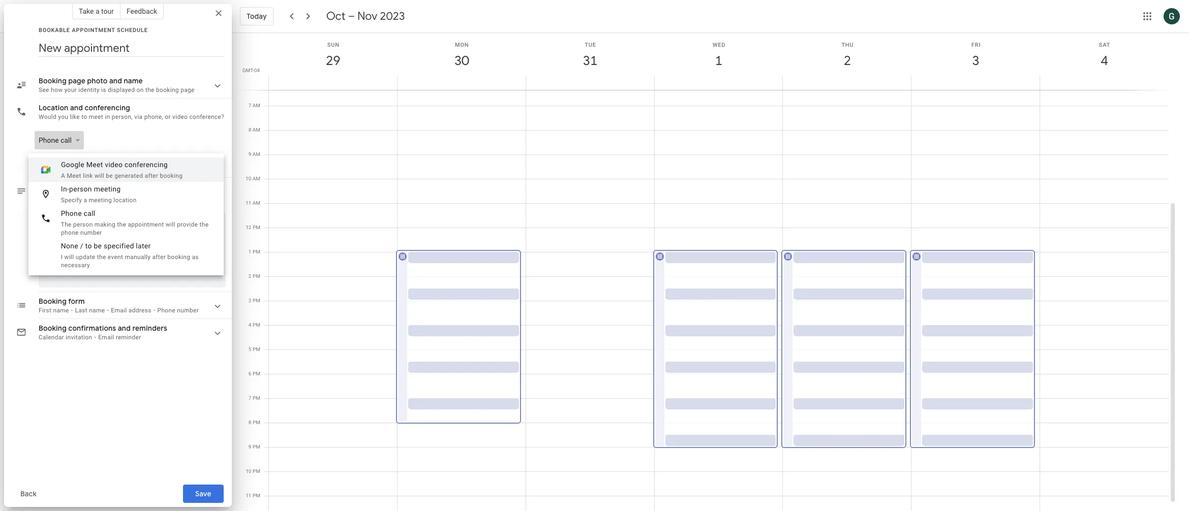 Task type: vqa. For each thing, say whether or not it's contained in the screenshot.
27 element
no



Task type: locate. For each thing, give the bounding box(es) containing it.
the up appear
[[177, 154, 186, 161]]

2 7 from the top
[[249, 396, 251, 401]]

1 horizontal spatial the
[[61, 221, 72, 228]]

2 am from the top
[[253, 127, 260, 133]]

will inside the phone call the person making the appointment will provide the phone number
[[166, 221, 175, 228]]

the down phone call
[[39, 154, 49, 161]]

phone call
the person making the appointment will provide the phone number menu item
[[28, 206, 224, 239]]

1 vertical spatial 2
[[249, 274, 251, 279]]

10 up 11 am
[[246, 176, 251, 182]]

name up displayed
[[124, 76, 143, 85]]

grid
[[236, 33, 1177, 512]]

booking up appear
[[160, 172, 183, 180]]

pm for 12 pm
[[253, 225, 260, 230]]

name
[[124, 76, 143, 85], [53, 307, 69, 314], [89, 307, 105, 314]]

2 down thu
[[843, 52, 851, 69]]

a right the that
[[84, 197, 87, 204]]

sunday, october 29 element
[[322, 49, 345, 73]]

2 horizontal spatial your
[[203, 193, 215, 200]]

11 pm from the top
[[253, 469, 260, 474]]

2 vertical spatial number
[[177, 307, 199, 314]]

2 10 from the top
[[246, 469, 251, 474]]

0 vertical spatial person
[[51, 154, 71, 161]]

9 pm from the top
[[253, 420, 260, 426]]

none
[[61, 242, 78, 250]]

phone inside the phone call the person making the appointment will provide the phone number
[[61, 229, 79, 236]]

booking inside booking page photo and name see how your identity is displayed on the booking page
[[156, 86, 179, 94]]

name inside booking page photo and name see how your identity is displayed on the booking page
[[124, 76, 143, 85]]

sun 29
[[325, 42, 340, 69]]

12 pm
[[246, 225, 260, 230]]

the right bold 'icon'
[[61, 221, 72, 228]]

2 pm from the top
[[253, 249, 260, 255]]

0 vertical spatial 8
[[248, 127, 251, 133]]

making right the underline icon
[[95, 221, 116, 228]]

0 vertical spatial 4
[[1101, 52, 1108, 69]]

1 horizontal spatial in
[[105, 113, 110, 121]]

booking left as at the left
[[168, 254, 190, 261]]

the
[[145, 86, 154, 94], [95, 154, 104, 161], [177, 154, 186, 161], [117, 221, 126, 228], [200, 221, 209, 228], [97, 254, 106, 261]]

1 vertical spatial 8
[[249, 420, 251, 426]]

in inside location and conferencing would you like to meet in person, via phone, or video conference?
[[105, 113, 110, 121]]

11 down 10 pm
[[246, 493, 251, 499]]

that
[[71, 193, 82, 200]]

the up 'phone,'
[[145, 86, 154, 94]]

29
[[325, 52, 340, 69]]

booking for booking confirmations and reminders
[[39, 324, 67, 333]]

pm down 10 pm
[[253, 493, 260, 499]]

2 vertical spatial booking
[[39, 324, 67, 333]]

0 vertical spatial 2
[[843, 52, 851, 69]]

0 horizontal spatial your
[[64, 86, 77, 94]]

appointment inside the person making the appointment will provide the phone number
[[106, 154, 142, 161]]

3 am from the top
[[253, 152, 260, 157]]

phone down would
[[39, 136, 59, 144]]

1 vertical spatial 4
[[249, 322, 251, 328]]

meeting up confirmation
[[94, 185, 121, 193]]

will for phone call
[[166, 221, 175, 228]]

and inside description add a note that explains your service. this will appear on your booking page and in confirmation emails.
[[79, 201, 89, 208]]

back
[[20, 490, 37, 499]]

9 up 10 pm
[[249, 444, 251, 450]]

7 pm from the top
[[253, 371, 260, 377]]

be inside none / to be specified later i will update the event manually after booking as necessary
[[94, 242, 102, 250]]

phone for phone number
[[157, 307, 175, 314]]

1 horizontal spatial 1
[[715, 52, 722, 69]]

0 horizontal spatial video
[[105, 161, 123, 169]]

3 booking from the top
[[39, 324, 67, 333]]

2 horizontal spatial name
[[124, 76, 143, 85]]

conferencing up generated
[[125, 161, 168, 169]]

0 horizontal spatial name
[[53, 307, 69, 314]]

1 column header
[[654, 33, 783, 90]]

am up 9 am on the left of the page
[[253, 127, 260, 133]]

4 down sat
[[1101, 52, 1108, 69]]

will right insert link icon
[[166, 221, 175, 228]]

pm for 1 pm
[[253, 249, 260, 255]]

11 up 12
[[246, 200, 251, 206]]

phone inside the phone call the person making the appointment will provide the phone number
[[61, 210, 82, 218]]

booking up first name at left
[[39, 297, 67, 306]]

call inside dropdown button
[[61, 136, 72, 144]]

booking up calendar
[[39, 324, 67, 333]]

0 vertical spatial conferencing
[[85, 103, 130, 112]]

provide
[[155, 154, 176, 161], [177, 221, 198, 228]]

person down phone call dropdown button
[[51, 154, 71, 161]]

3
[[972, 52, 979, 69], [249, 298, 251, 304]]

schedule
[[117, 27, 148, 34]]

8 down the '7 am' on the left top
[[248, 127, 251, 133]]

provide right remove formatting icon
[[177, 221, 198, 228]]

pm for 3 pm
[[253, 298, 260, 304]]

to right /
[[85, 242, 92, 250]]

back button
[[12, 482, 45, 506]]

person inside in-person meeting specify a meeting location
[[69, 185, 92, 193]]

4 am from the top
[[253, 176, 260, 182]]

video up generated
[[105, 161, 123, 169]]

3 pm from the top
[[253, 274, 260, 279]]

booking for booking form
[[39, 297, 67, 306]]

2 vertical spatial page
[[63, 201, 77, 208]]

0 vertical spatial provide
[[155, 154, 176, 161]]

1 vertical spatial email
[[98, 334, 114, 341]]

0 horizontal spatial call
[[61, 136, 72, 144]]

pm right 5
[[253, 347, 260, 352]]

provide inside the person making the appointment will provide the phone number
[[155, 154, 176, 161]]

phone call the person making the appointment will provide the phone number
[[61, 210, 209, 236]]

1 vertical spatial 10
[[246, 469, 251, 474]]

none / to be specified later i will update the event manually after booking as necessary
[[61, 242, 199, 269]]

will right link
[[95, 172, 104, 180]]

booking inside none / to be specified later i will update the event manually after booking as necessary
[[168, 254, 190, 261]]

0 vertical spatial 11
[[246, 200, 251, 206]]

making
[[72, 154, 93, 161], [95, 221, 116, 228]]

explains
[[84, 193, 108, 200]]

a right add on the left top of the page
[[52, 193, 55, 200]]

7 pm
[[249, 396, 260, 401]]

0 horizontal spatial making
[[72, 154, 93, 161]]

0 vertical spatial meet
[[86, 161, 103, 169]]

remove formatting image
[[166, 216, 176, 228]]

1 horizontal spatial be
[[106, 172, 113, 180]]

6 pm from the top
[[253, 347, 260, 352]]

will right i
[[64, 254, 74, 261]]

meet
[[86, 161, 103, 169], [67, 172, 81, 180]]

0 vertical spatial meeting
[[94, 185, 121, 193]]

1 down 12
[[249, 249, 251, 255]]

0 vertical spatial 9
[[248, 152, 251, 157]]

note
[[57, 193, 69, 200]]

underline image
[[83, 216, 94, 228]]

0 vertical spatial 10
[[246, 176, 251, 182]]

in right meet at top left
[[105, 113, 110, 121]]

phone up reminders on the bottom left of page
[[157, 307, 175, 314]]

in inside description add a note that explains your service. this will appear on your booking page and in confirmation emails.
[[91, 201, 96, 208]]

pm right 6
[[253, 371, 260, 377]]

wed 1
[[713, 42, 726, 69]]

in
[[105, 113, 110, 121], [91, 201, 96, 208]]

1 vertical spatial be
[[94, 242, 102, 250]]

would
[[39, 113, 57, 121]]

1 horizontal spatial name
[[89, 307, 105, 314]]

7 down 6
[[249, 396, 251, 401]]

number right address
[[177, 307, 199, 314]]

1 horizontal spatial meet
[[86, 161, 103, 169]]

your right appear
[[203, 193, 215, 200]]

video
[[172, 113, 188, 121], [105, 161, 123, 169]]

in-person meeting specify a meeting location
[[61, 185, 137, 204]]

person inside the phone call the person making the appointment will provide the phone number
[[73, 221, 93, 228]]

1 7 from the top
[[248, 103, 251, 108]]

am for 11 am
[[253, 200, 260, 206]]

first
[[39, 307, 51, 314]]

1 vertical spatial phone
[[61, 229, 79, 236]]

google meet video conferencing a meet link will be generated after booking
[[61, 161, 183, 180]]

1 vertical spatial in
[[91, 201, 96, 208]]

will up this
[[143, 154, 153, 161]]

will inside none / to be specified later i will update the event manually after booking as necessary
[[64, 254, 74, 261]]

12 pm from the top
[[253, 493, 260, 499]]

4 column header
[[1040, 33, 1169, 90]]

your up confirmation
[[109, 193, 122, 200]]

0 vertical spatial on
[[137, 86, 144, 94]]

name down booking form
[[53, 307, 69, 314]]

30
[[454, 52, 468, 69]]

11 for 11 am
[[246, 200, 251, 206]]

booking
[[156, 86, 179, 94], [160, 172, 183, 180], [39, 201, 61, 208], [168, 254, 190, 261]]

5 pm from the top
[[253, 322, 260, 328]]

name for first name
[[53, 307, 69, 314]]

0 vertical spatial call
[[61, 136, 72, 144]]

1 down wed
[[715, 52, 722, 69]]

video inside location and conferencing would you like to meet in person, via phone, or video conference?
[[172, 113, 188, 121]]

meet right a on the top left
[[67, 172, 81, 180]]

1 horizontal spatial phone
[[61, 210, 82, 218]]

phone down italic 'icon'
[[61, 229, 79, 236]]

0 horizontal spatial number
[[39, 162, 60, 169]]

0 vertical spatial be
[[106, 172, 113, 180]]

bookable
[[39, 27, 70, 34]]

0 horizontal spatial the
[[39, 154, 49, 161]]

1 vertical spatial provide
[[177, 221, 198, 228]]

the
[[39, 154, 49, 161], [61, 221, 72, 228]]

photo
[[87, 76, 107, 85]]

on for name
[[137, 86, 144, 94]]

0 vertical spatial page
[[68, 76, 85, 85]]

after right manually
[[152, 254, 166, 261]]

on inside booking page photo and name see how your identity is displayed on the booking page
[[137, 86, 144, 94]]

11 am
[[246, 200, 260, 206]]

person up /
[[73, 221, 93, 228]]

person for the
[[51, 154, 71, 161]]

1 vertical spatial conferencing
[[125, 161, 168, 169]]

will
[[143, 154, 153, 161], [95, 172, 104, 180], [161, 193, 171, 200], [166, 221, 175, 228], [64, 254, 74, 261]]

feedback
[[127, 7, 157, 15]]

pm down 8 pm at the bottom of the page
[[253, 444, 260, 450]]

0 horizontal spatial on
[[137, 86, 144, 94]]

3 inside fri 3
[[972, 52, 979, 69]]

1 inside wed 1
[[715, 52, 722, 69]]

1 8 from the top
[[248, 127, 251, 133]]

pm for 4 pm
[[253, 322, 260, 328]]

0 horizontal spatial meet
[[67, 172, 81, 180]]

be right /
[[94, 242, 102, 250]]

number
[[39, 162, 60, 169], [80, 229, 102, 236], [177, 307, 199, 314]]

pm up 4 pm
[[253, 298, 260, 304]]

3 up 4 pm
[[249, 298, 251, 304]]

booking inside the google meet video conferencing a meet link will be generated after booking
[[160, 172, 183, 180]]

to right like
[[81, 113, 87, 121]]

0 vertical spatial 3
[[972, 52, 979, 69]]

wednesday, november 1 element
[[707, 49, 731, 73]]

2 booking from the top
[[39, 297, 67, 306]]

phone down specify in the left of the page
[[61, 210, 82, 218]]

page up identity
[[68, 76, 85, 85]]

call inside the phone call the person making the appointment will provide the phone number
[[84, 210, 96, 218]]

1 vertical spatial meeting
[[89, 197, 112, 204]]

8 pm from the top
[[253, 396, 260, 401]]

0 horizontal spatial 3
[[249, 298, 251, 304]]

friday, november 3 element
[[965, 49, 988, 73]]

1 vertical spatial after
[[152, 254, 166, 261]]

after inside none / to be specified later i will update the event manually after booking as necessary
[[152, 254, 166, 261]]

0 vertical spatial video
[[172, 113, 188, 121]]

1 vertical spatial appointment
[[128, 221, 164, 228]]

1 vertical spatial phone
[[61, 210, 82, 218]]

as
[[192, 254, 199, 261]]

1 vertical spatial the
[[61, 221, 72, 228]]

2 vertical spatial phone
[[157, 307, 175, 314]]

page inside description add a note that explains your service. this will appear on your booking page and in confirmation emails.
[[63, 201, 77, 208]]

Add title text field
[[39, 41, 224, 56]]

1 horizontal spatial provide
[[177, 221, 198, 228]]

pm up 5 pm
[[253, 322, 260, 328]]

2 8 from the top
[[249, 420, 251, 426]]

0 horizontal spatial provide
[[155, 154, 176, 161]]

2
[[843, 52, 851, 69], [249, 274, 251, 279]]

0 horizontal spatial phone
[[61, 229, 79, 236]]

2 up 3 pm
[[249, 274, 251, 279]]

1 horizontal spatial 3
[[972, 52, 979, 69]]

and down the that
[[79, 201, 89, 208]]

person up specify in the left of the page
[[69, 185, 92, 193]]

am down 8 am
[[253, 152, 260, 157]]

a
[[96, 7, 99, 15], [52, 193, 55, 200], [84, 197, 87, 204]]

location and conferencing would you like to meet in person, via phone, or video conference?
[[39, 103, 224, 121]]

and up displayed
[[109, 76, 122, 85]]

confirmations
[[68, 324, 116, 333]]

1 10 from the top
[[246, 176, 251, 182]]

7 for 7 pm
[[249, 396, 251, 401]]

making up link
[[72, 154, 93, 161]]

1 booking from the top
[[39, 76, 67, 85]]

1 vertical spatial number
[[80, 229, 102, 236]]

calendar
[[39, 334, 64, 341]]

0 vertical spatial 7
[[248, 103, 251, 108]]

tue
[[585, 42, 596, 48]]

0 vertical spatial to
[[81, 113, 87, 121]]

appointment inside the phone call the person making the appointment will provide the phone number
[[128, 221, 164, 228]]

1 horizontal spatial video
[[172, 113, 188, 121]]

call down you
[[61, 136, 72, 144]]

pm for 10 pm
[[253, 469, 260, 474]]

after
[[145, 172, 158, 180], [152, 254, 166, 261]]

1 vertical spatial to
[[85, 242, 92, 250]]

7 up 8 am
[[248, 103, 251, 108]]

0 vertical spatial 1
[[715, 52, 722, 69]]

1 vertical spatial on
[[194, 193, 201, 200]]

4 up 5
[[249, 322, 251, 328]]

name for last name
[[89, 307, 105, 314]]

5 am from the top
[[253, 200, 260, 206]]

pm down 9 pm
[[253, 469, 260, 474]]

conferencing up meet at top left
[[85, 103, 130, 112]]

identity
[[78, 86, 100, 94]]

to inside location and conferencing would you like to meet in person, via phone, or video conference?
[[81, 113, 87, 121]]

11 pm
[[246, 493, 260, 499]]

2023
[[380, 9, 405, 23]]

insert link image
[[147, 216, 158, 228]]

1 horizontal spatial number
[[80, 229, 102, 236]]

be inside the google meet video conferencing a meet link will be generated after booking
[[106, 172, 113, 180]]

0 vertical spatial the
[[39, 154, 49, 161]]

am
[[253, 103, 260, 108], [253, 127, 260, 133], [253, 152, 260, 157], [253, 176, 260, 182], [253, 200, 260, 206]]

0 horizontal spatial in
[[91, 201, 96, 208]]

11
[[246, 200, 251, 206], [246, 493, 251, 499]]

4 inside sat 4
[[1101, 52, 1108, 69]]

email down booking confirmations and reminders
[[98, 334, 114, 341]]

booking page photo and name see how your identity is displayed on the booking page
[[39, 76, 195, 94]]

in down explains
[[91, 201, 96, 208]]

phone inside dropdown button
[[39, 136, 59, 144]]

pm up 2 pm
[[253, 249, 260, 255]]

1 vertical spatial 3
[[249, 298, 251, 304]]

appear
[[172, 193, 192, 200]]

will for none / to be specified later
[[64, 254, 74, 261]]

pm right 12
[[253, 225, 260, 230]]

booking up or
[[156, 86, 179, 94]]

10
[[246, 176, 251, 182], [246, 469, 251, 474]]

pm up 3 pm
[[253, 274, 260, 279]]

on right displayed
[[137, 86, 144, 94]]

person
[[51, 154, 71, 161], [69, 185, 92, 193], [73, 221, 93, 228]]

booking up 'how'
[[39, 76, 67, 85]]

1 pm from the top
[[253, 225, 260, 230]]

2 pm
[[249, 274, 260, 279]]

2 vertical spatial person
[[73, 221, 93, 228]]

reminders
[[133, 324, 167, 333]]

email
[[111, 307, 127, 314], [98, 334, 114, 341]]

number down the underline icon
[[80, 229, 102, 236]]

am up 8 am
[[253, 103, 260, 108]]

or
[[165, 113, 171, 121]]

will inside the google meet video conferencing a meet link will be generated after booking
[[95, 172, 104, 180]]

a left tour on the top left of page
[[96, 7, 99, 15]]

0 horizontal spatial phone
[[39, 136, 59, 144]]

1 horizontal spatial 2
[[843, 52, 851, 69]]

the inside the phone call the person making the appointment will provide the phone number
[[61, 221, 72, 228]]

number left google
[[39, 162, 60, 169]]

0 horizontal spatial be
[[94, 242, 102, 250]]

2 9 from the top
[[249, 444, 251, 450]]

1 horizontal spatial phone
[[188, 154, 206, 161]]

booking inside booking page photo and name see how your identity is displayed on the booking page
[[39, 76, 67, 85]]

9 for 9 pm
[[249, 444, 251, 450]]

meet up link
[[86, 161, 103, 169]]

reminder
[[116, 334, 141, 341]]

pm down 7 pm
[[253, 420, 260, 426]]

4 pm from the top
[[253, 298, 260, 304]]

pm for 2 pm
[[253, 274, 260, 279]]

6
[[249, 371, 251, 377]]

1 horizontal spatial on
[[194, 193, 201, 200]]

person inside the person making the appointment will provide the phone number
[[51, 154, 71, 161]]

making inside the phone call the person making the appointment will provide the phone number
[[95, 221, 116, 228]]

0 vertical spatial phone
[[188, 154, 206, 161]]

10 pm
[[246, 469, 260, 474]]

on
[[137, 86, 144, 94], [194, 193, 201, 200]]

google meet video conferencing
a meet link will be generated after booking menu item
[[28, 158, 224, 182]]

4
[[1101, 52, 1108, 69], [249, 322, 251, 328]]

am up 12 pm
[[253, 200, 260, 206]]

tue 31
[[583, 42, 597, 69]]

1 vertical spatial page
[[181, 86, 195, 94]]

2 11 from the top
[[246, 493, 251, 499]]

1 vertical spatial meet
[[67, 172, 81, 180]]

10 for 10 pm
[[246, 469, 251, 474]]

2 horizontal spatial phone
[[157, 307, 175, 314]]

video inside the google meet video conferencing a meet link will be generated after booking
[[105, 161, 123, 169]]

and inside location and conferencing would you like to meet in person, via phone, or video conference?
[[70, 103, 83, 112]]

29 column header
[[269, 33, 398, 90]]

via
[[134, 113, 143, 121]]

monday, october 30 element
[[450, 49, 474, 73]]

8 down 7 pm
[[249, 420, 251, 426]]

1 vertical spatial person
[[69, 185, 92, 193]]

specify
[[61, 197, 82, 204]]

1 horizontal spatial making
[[95, 221, 116, 228]]

the right remove formatting icon
[[200, 221, 209, 228]]

1 am from the top
[[253, 103, 260, 108]]

numbered list image
[[106, 216, 116, 228]]

1 vertical spatial 7
[[249, 396, 251, 401]]

1 vertical spatial 1
[[249, 249, 251, 255]]

1 vertical spatial booking
[[39, 297, 67, 306]]

the inside none / to be specified later i will update the event manually after booking as necessary
[[97, 254, 106, 261]]

on right appear
[[194, 193, 201, 200]]

a inside in-person meeting specify a meeting location
[[84, 197, 87, 204]]

will inside the person making the appointment will provide the phone number
[[143, 154, 153, 161]]

meeting
[[94, 185, 121, 193], [89, 197, 112, 204]]

–
[[348, 9, 355, 23]]

1 horizontal spatial a
[[84, 197, 87, 204]]

provide down or
[[155, 154, 176, 161]]

the person making the appointment will provide the phone number
[[39, 154, 206, 169]]

4 pm
[[249, 322, 260, 328]]

04
[[254, 68, 260, 73]]

meeting right the that
[[89, 197, 112, 204]]

0 vertical spatial appointment
[[106, 154, 142, 161]]

page down the that
[[63, 201, 77, 208]]

0 vertical spatial phone
[[39, 136, 59, 144]]

after up this
[[145, 172, 158, 180]]

is
[[101, 86, 106, 94]]

7
[[248, 103, 251, 108], [249, 396, 251, 401]]

1 9 from the top
[[248, 152, 251, 157]]

6 pm
[[249, 371, 260, 377]]

calendar invitation
[[39, 334, 92, 341]]

10 up 11 pm
[[246, 469, 251, 474]]

1
[[715, 52, 722, 69], [249, 249, 251, 255]]

1 vertical spatial 9
[[249, 444, 251, 450]]

10 pm from the top
[[253, 444, 260, 450]]

in-
[[61, 185, 69, 193]]

10 am
[[246, 176, 260, 182]]

page up conference? on the top left of page
[[181, 86, 195, 94]]

8 for 8 am
[[248, 127, 251, 133]]

booking inside description add a note that explains your service. this will appear on your booking page and in confirmation emails.
[[39, 201, 61, 208]]

1 11 from the top
[[246, 200, 251, 206]]

9 up 10 am
[[248, 152, 251, 157]]

0 vertical spatial booking
[[39, 76, 67, 85]]

1 horizontal spatial call
[[84, 210, 96, 218]]

booking down add on the left top of the page
[[39, 201, 61, 208]]

and up like
[[70, 103, 83, 112]]

0 vertical spatial in
[[105, 113, 110, 121]]

a inside description add a note that explains your service. this will appear on your booking page and in confirmation emails.
[[52, 193, 55, 200]]

name right 'last'
[[89, 307, 105, 314]]

0 vertical spatial after
[[145, 172, 158, 180]]

on inside description add a note that explains your service. this will appear on your booking page and in confirmation emails.
[[194, 193, 201, 200]]

your right 'how'
[[64, 86, 77, 94]]

number inside the person making the appointment will provide the phone number
[[39, 162, 60, 169]]

person for in-
[[69, 185, 92, 193]]

0 vertical spatial email
[[111, 307, 127, 314]]

am down 9 am on the left of the page
[[253, 176, 260, 182]]

the left event
[[97, 254, 106, 261]]

1 horizontal spatial 4
[[1101, 52, 1108, 69]]

call
[[61, 136, 72, 144], [84, 210, 96, 218]]

booking for specified
[[168, 254, 190, 261]]



Task type: describe. For each thing, give the bounding box(es) containing it.
today
[[247, 12, 267, 21]]

and up reminder
[[118, 324, 131, 333]]

feedback button
[[120, 3, 164, 19]]

phone inside the person making the appointment will provide the phone number
[[188, 154, 206, 161]]

3 pm
[[249, 298, 260, 304]]

pm for 5 pm
[[253, 347, 260, 352]]

10 for 10 am
[[246, 176, 251, 182]]

pm for 8 pm
[[253, 420, 260, 426]]

sat
[[1099, 42, 1111, 48]]

phone call
[[39, 136, 72, 144]]

address
[[129, 307, 151, 314]]

call for phone call the person making the appointment will provide the phone number
[[84, 210, 96, 218]]

/
[[80, 242, 83, 250]]

update
[[76, 254, 95, 261]]

phone call button
[[35, 131, 84, 150]]

google
[[61, 161, 84, 169]]

mon 30
[[454, 42, 469, 69]]

7 for 7 am
[[248, 103, 251, 108]]

email for email address
[[111, 307, 127, 314]]

generated
[[114, 172, 143, 180]]

am for 8 am
[[253, 127, 260, 133]]

service.
[[123, 193, 146, 200]]

2 horizontal spatial number
[[177, 307, 199, 314]]

link
[[83, 172, 93, 180]]

0 horizontal spatial 1
[[249, 249, 251, 255]]

a inside button
[[96, 7, 99, 15]]

this
[[147, 193, 159, 200]]

bold image
[[47, 216, 57, 228]]

11 for 11 pm
[[246, 493, 251, 499]]

italic image
[[65, 216, 75, 228]]

call for phone call
[[61, 136, 72, 144]]

1 pm
[[249, 249, 260, 255]]

in-person meeting
specify a meeting location menu item
[[28, 182, 224, 206]]

confirmation
[[98, 201, 134, 208]]

manually
[[125, 254, 151, 261]]

conferencing inside location and conferencing would you like to meet in person, via phone, or video conference?
[[85, 103, 130, 112]]

am for 7 am
[[253, 103, 260, 108]]

event
[[108, 254, 123, 261]]

email address
[[111, 307, 151, 314]]

8 am
[[248, 127, 260, 133]]

booking for booking page photo and name see how your identity is displayed on the booking page
[[39, 76, 67, 85]]

last
[[75, 307, 87, 314]]

after inside the google meet video conferencing a meet link will be generated after booking
[[145, 172, 158, 180]]

8 pm
[[249, 420, 260, 426]]

last name
[[75, 307, 105, 314]]

on for that
[[194, 193, 201, 200]]

person,
[[112, 113, 133, 121]]

conference?
[[189, 113, 224, 121]]

8 for 8 pm
[[249, 420, 251, 426]]

your inside booking page photo and name see how your identity is displayed on the booking page
[[64, 86, 77, 94]]

booking confirmations and reminders
[[39, 324, 167, 333]]

like
[[70, 113, 80, 121]]

am for 9 am
[[253, 152, 260, 157]]

booking for that
[[39, 201, 61, 208]]

phone for phone call the person making the appointment will provide the phone number
[[61, 210, 82, 218]]

oct – nov 2023
[[326, 9, 405, 23]]

fri 3
[[972, 42, 981, 69]]

9 pm
[[249, 444, 260, 450]]

0 horizontal spatial 4
[[249, 322, 251, 328]]

1 horizontal spatial your
[[109, 193, 122, 200]]

conferencing inside the google meet video conferencing a meet link will be generated after booking
[[125, 161, 168, 169]]

later
[[136, 242, 151, 250]]

thu
[[842, 42, 854, 48]]

take a tour
[[79, 7, 114, 15]]

the inside booking page photo and name see how your identity is displayed on the booking page
[[145, 86, 154, 94]]

sat 4
[[1099, 42, 1111, 69]]

pm for 7 pm
[[253, 396, 260, 401]]

5 pm
[[249, 347, 260, 352]]

2 inside 'thu 2'
[[843, 52, 851, 69]]

the right google
[[95, 154, 104, 161]]

the right numbered list 'icon'
[[117, 221, 126, 228]]

necessary
[[61, 262, 90, 269]]

9 am
[[248, 152, 260, 157]]

appointment
[[72, 27, 115, 34]]

thursday, november 2 element
[[836, 49, 859, 73]]

a
[[61, 172, 65, 180]]

the inside the person making the appointment will provide the phone number
[[39, 154, 49, 161]]

bulleted list image
[[125, 216, 135, 228]]

and inside booking page photo and name see how your identity is displayed on the booking page
[[109, 76, 122, 85]]

31
[[583, 52, 597, 69]]

emails.
[[136, 201, 157, 208]]

description add a note that explains your service. this will appear on your booking page and in confirmation emails.
[[39, 183, 215, 208]]

location
[[114, 197, 137, 204]]

will for google meet video conferencing
[[95, 172, 104, 180]]

12
[[246, 225, 251, 230]]

page for description
[[63, 201, 77, 208]]

pm for 6 pm
[[253, 371, 260, 377]]

take
[[79, 7, 94, 15]]

gmt-04
[[242, 68, 260, 73]]

phone for phone call
[[39, 136, 59, 144]]

wed
[[713, 42, 726, 48]]

pm for 11 pm
[[253, 493, 260, 499]]

30 column header
[[397, 33, 526, 90]]

phone number
[[157, 307, 199, 314]]

you
[[58, 113, 68, 121]]

number inside the phone call the person making the appointment will provide the phone number
[[80, 229, 102, 236]]

pm for 9 pm
[[253, 444, 260, 450]]

will inside description add a note that explains your service. this will appear on your booking page and in confirmation emails.
[[161, 193, 171, 200]]

take a tour button
[[72, 3, 120, 19]]

grid containing 29
[[236, 33, 1177, 512]]

provide inside the phone call the person making the appointment will provide the phone number
[[177, 221, 198, 228]]

displayed
[[108, 86, 135, 94]]

email for email reminder
[[98, 334, 114, 341]]

2 column header
[[783, 33, 912, 90]]

description
[[39, 183, 78, 192]]

page for booking
[[181, 86, 195, 94]]

9 for 9 am
[[248, 152, 251, 157]]

formatting options toolbar
[[39, 213, 226, 234]]

am for 10 am
[[253, 176, 260, 182]]

saturday, november 4 element
[[1093, 49, 1117, 73]]

tour
[[101, 7, 114, 15]]

i
[[61, 254, 63, 261]]

fri
[[972, 42, 981, 48]]

making inside the person making the appointment will provide the phone number
[[72, 154, 93, 161]]

today button
[[240, 4, 273, 28]]

tuesday, october 31 element
[[579, 49, 602, 73]]

to inside none / to be specified later i will update the event manually after booking as necessary
[[85, 242, 92, 250]]

31 column header
[[526, 33, 655, 90]]

gmt-
[[242, 68, 254, 73]]

booking for name
[[156, 86, 179, 94]]

sun
[[327, 42, 340, 48]]

location
[[39, 103, 68, 112]]

7 am
[[248, 103, 260, 108]]

bookable appointment schedule
[[39, 27, 148, 34]]

mon
[[455, 42, 469, 48]]

first name
[[39, 307, 69, 314]]

Description text field
[[43, 233, 222, 284]]

3 column header
[[911, 33, 1041, 90]]

0 horizontal spatial 2
[[249, 274, 251, 279]]

email reminder
[[98, 334, 141, 341]]



